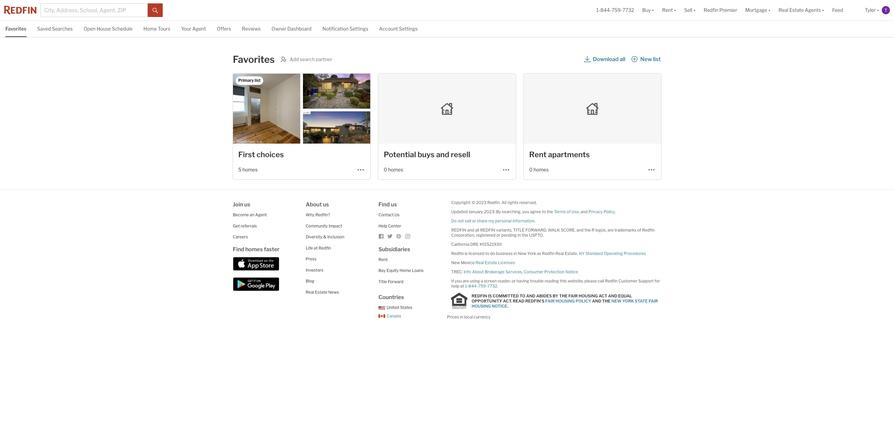 Task type: locate. For each thing, give the bounding box(es) containing it.
are
[[608, 228, 614, 233], [463, 279, 469, 284]]

0 vertical spatial are
[[608, 228, 614, 233]]

0 horizontal spatial 1-
[[465, 284, 469, 289]]

0 vertical spatial in
[[518, 233, 521, 238]]

committed
[[493, 294, 519, 299]]

to
[[542, 209, 546, 215], [486, 251, 490, 256]]

2 vertical spatial in
[[460, 315, 464, 320]]

2 horizontal spatial housing
[[579, 294, 598, 299]]

1 horizontal spatial new
[[518, 251, 527, 256]]

community impact button
[[306, 224, 342, 229]]

0 horizontal spatial to
[[486, 251, 490, 256]]

buy ▾
[[643, 7, 655, 13]]

1 vertical spatial list
[[255, 78, 261, 83]]

home
[[144, 26, 157, 32], [400, 268, 411, 273]]

0 horizontal spatial settings
[[350, 26, 369, 32]]

1 horizontal spatial agent
[[255, 212, 267, 218]]

settings right account at top
[[399, 26, 418, 32]]

help center
[[379, 224, 402, 229]]

us
[[395, 212, 400, 218]]

settings right notification
[[350, 26, 369, 32]]

to left do
[[486, 251, 490, 256]]

home left tours
[[144, 26, 157, 32]]

of left use
[[567, 209, 571, 215]]

or right sell
[[472, 219, 476, 224]]

find for find us
[[379, 202, 390, 208]]

equity
[[387, 268, 399, 273]]

the right by
[[560, 294, 568, 299]]

find down careers button
[[233, 246, 244, 253]]

support
[[639, 279, 654, 284]]

equal
[[619, 294, 633, 299]]

feed
[[833, 7, 844, 13]]

photo of 629 beloit ave, kensington, ca 94708 image
[[303, 112, 371, 160]]

redfin left is on the right bottom of the page
[[452, 251, 464, 256]]

1 horizontal spatial us
[[323, 202, 329, 208]]

1 vertical spatial you
[[455, 279, 462, 284]]

housing inside 'redfin is committed to and abides by the fair housing act and equal opportunity act. read redfin's'
[[579, 294, 598, 299]]

, up having
[[522, 270, 523, 275]]

1-844-759-7732 link left buy
[[597, 7, 635, 13]]

0 horizontal spatial agent
[[192, 26, 206, 32]]

trec:
[[452, 270, 463, 275]]

redfin down not
[[452, 228, 467, 233]]

▾ for sell ▾
[[694, 7, 696, 13]]

estate for news
[[315, 290, 328, 295]]

choices
[[257, 150, 284, 159]]

1 horizontal spatial and
[[593, 299, 602, 304]]

2 0 from the left
[[530, 167, 533, 173]]

buy ▾ button
[[643, 0, 655, 20]]

▾ left sell on the top of page
[[674, 7, 677, 13]]

abides
[[537, 294, 552, 299]]

housing
[[579, 294, 598, 299], [556, 299, 575, 304], [472, 304, 491, 309]]

rent left 'apartments'
[[530, 150, 547, 159]]

all inside redfin and all redfin variants, title forward, walk score, and the r logos, are trademarks of redfin corporation, registered or pending in the uspto.
[[476, 228, 480, 233]]

united
[[387, 305, 400, 310]]

1-844-759-7732
[[597, 7, 635, 13]]

▾ right tyler
[[878, 7, 880, 13]]

act.
[[503, 299, 512, 304]]

1 horizontal spatial at
[[461, 284, 464, 289]]

new for new list
[[641, 56, 652, 63]]

rent ▾ button
[[663, 0, 677, 20]]

press button
[[306, 257, 317, 262]]

3 ▾ from the left
[[694, 7, 696, 13]]

1 vertical spatial in
[[514, 251, 517, 256]]

0 horizontal spatial ,
[[522, 270, 523, 275]]

1 horizontal spatial 759-
[[612, 7, 623, 13]]

apartments
[[549, 150, 590, 159]]

, left privacy at right
[[579, 209, 580, 215]]

redfin down 1-844-759-7732 . at the bottom of the page
[[472, 294, 487, 299]]

and right policy on the bottom of the page
[[593, 299, 602, 304]]

of right trademarks
[[638, 228, 642, 233]]

0 vertical spatial 1-
[[597, 7, 601, 13]]

1 horizontal spatial 844-
[[601, 7, 612, 13]]

0 horizontal spatial the
[[560, 294, 568, 299]]

7732 up is on the right bottom
[[488, 284, 498, 289]]

in right pending
[[518, 233, 521, 238]]

us up us
[[391, 202, 397, 208]]

fair housing policy and the
[[546, 299, 612, 304]]

0 horizontal spatial you
[[455, 279, 462, 284]]

0 down rent apartments on the right of page
[[530, 167, 533, 173]]

real down blog button
[[306, 290, 314, 295]]

all down share
[[476, 228, 480, 233]]

0 vertical spatial agent
[[192, 26, 206, 32]]

1 horizontal spatial about
[[472, 270, 484, 275]]

are left using
[[463, 279, 469, 284]]

6 ▾ from the left
[[878, 7, 880, 13]]

homes down rent apartments on the right of page
[[534, 167, 549, 173]]

1 horizontal spatial 1-
[[597, 7, 601, 13]]

1 horizontal spatial are
[[608, 228, 614, 233]]

agent right your
[[192, 26, 206, 32]]

download all button
[[584, 53, 626, 66]]

0 down potential
[[384, 167, 387, 173]]

get
[[233, 224, 240, 229]]

1 horizontal spatial of
[[638, 228, 642, 233]]

1 horizontal spatial find
[[379, 202, 390, 208]]

and right to
[[527, 294, 536, 299]]

new for new mexico real estate licenses
[[452, 260, 460, 266]]

york
[[528, 251, 536, 256]]

. right privacy at right
[[615, 209, 616, 215]]

in left local
[[460, 315, 464, 320]]

privacy
[[589, 209, 603, 215]]

759- for 1-844-759-7732
[[612, 7, 623, 13]]

2 settings from the left
[[399, 26, 418, 32]]

the left the uspto.
[[522, 233, 529, 238]]

1-844-759-7732 link up is on the right bottom
[[465, 284, 498, 289]]

1 vertical spatial about
[[472, 270, 484, 275]]

reserved.
[[520, 200, 537, 205]]

us for find us
[[391, 202, 397, 208]]

estate inside dropdown button
[[790, 7, 805, 13]]

is
[[465, 251, 468, 256]]

at right help
[[461, 284, 464, 289]]

0 homes down potential
[[384, 167, 404, 173]]

1 horizontal spatial fair
[[569, 294, 578, 299]]

info
[[464, 270, 472, 275]]

the
[[547, 209, 554, 215], [585, 228, 591, 233], [522, 233, 529, 238]]

about up why
[[306, 202, 322, 208]]

favorites up primary list
[[233, 54, 275, 65]]

privacy policy link
[[589, 209, 615, 215]]

at inside if you are using a screen reader, or having trouble reading this website, please call redfin customer support for help at
[[461, 284, 464, 289]]

consumer protection notice link
[[524, 270, 579, 275]]

are inside if you are using a screen reader, or having trouble reading this website, please call redfin customer support for help at
[[463, 279, 469, 284]]

0 vertical spatial rent
[[663, 7, 673, 13]]

are inside redfin and all redfin variants, title forward, walk score, and the r logos, are trademarks of redfin corporation, registered or pending in the uspto.
[[608, 228, 614, 233]]

favorites link
[[5, 21, 26, 36]]

▾ right sell on the top of page
[[694, 7, 696, 13]]

us right join on the top of the page
[[244, 202, 251, 208]]

redfin and all redfin variants, title forward, walk score, and the r logos, are trademarks of redfin corporation, registered or pending in the uspto.
[[452, 228, 655, 238]]

by
[[553, 294, 559, 299]]

info about brokerage services link
[[464, 270, 522, 275]]

you
[[523, 209, 530, 215], [455, 279, 462, 284]]

copyright: © 2023 redfin. all rights reserved.
[[452, 200, 537, 205]]

redfin left premier
[[704, 7, 719, 13]]

1 ▾ from the left
[[652, 7, 655, 13]]

or down services
[[512, 279, 516, 284]]

1 vertical spatial favorites
[[233, 54, 275, 65]]

1 0 from the left
[[384, 167, 387, 173]]

1 horizontal spatial in
[[514, 251, 517, 256]]

0 vertical spatial 7732
[[623, 7, 635, 13]]

real inside dropdown button
[[779, 7, 789, 13]]

844- for 1-844-759-7732 .
[[469, 284, 478, 289]]

list inside new list 'button'
[[654, 56, 661, 63]]

1 settings from the left
[[350, 26, 369, 32]]

0 horizontal spatial at
[[314, 246, 318, 251]]

terms of use link
[[554, 209, 579, 215]]

variants,
[[497, 228, 513, 233]]

you right if
[[455, 279, 462, 284]]

0 for potential buys and resell
[[384, 167, 387, 173]]

.
[[615, 209, 616, 215], [535, 219, 536, 224], [498, 284, 499, 289], [508, 304, 509, 309]]

diversity & inclusion button
[[306, 235, 345, 240]]

2 horizontal spatial the
[[585, 228, 591, 233]]

agent right an
[[255, 212, 267, 218]]

2 vertical spatial new
[[452, 260, 460, 266]]

house
[[97, 26, 111, 32]]

blog
[[306, 279, 315, 284]]

offers link
[[217, 21, 231, 36]]

1 vertical spatial 1-844-759-7732 link
[[465, 284, 498, 289]]

real right mortgage ▾
[[779, 7, 789, 13]]

0 horizontal spatial estate
[[315, 290, 328, 295]]

an
[[250, 212, 255, 218]]

and
[[437, 150, 450, 159], [581, 209, 588, 215], [468, 228, 475, 233], [577, 228, 584, 233]]

2 horizontal spatial new
[[641, 56, 652, 63]]

corporation,
[[452, 233, 475, 238]]

0 horizontal spatial 0 homes
[[384, 167, 404, 173]]

policy
[[576, 299, 592, 304]]

redfin instagram image
[[405, 234, 411, 239]]

2 ▾ from the left
[[674, 7, 677, 13]]

new
[[641, 56, 652, 63], [518, 251, 527, 256], [452, 260, 460, 266]]

City, Address, School, Agent, ZIP search field
[[40, 3, 148, 17]]

2 horizontal spatial fair
[[649, 299, 659, 304]]

1 vertical spatial or
[[497, 233, 501, 238]]

the left new at the bottom of page
[[603, 299, 611, 304]]

find up contact
[[379, 202, 390, 208]]

estate left agents on the right of page
[[790, 7, 805, 13]]

1 horizontal spatial estate
[[485, 260, 498, 266]]

1 vertical spatial 7732
[[488, 284, 498, 289]]

2 horizontal spatial in
[[518, 233, 521, 238]]

you up information
[[523, 209, 530, 215]]

0 vertical spatial new
[[641, 56, 652, 63]]

photo of 5712 solano ave, richmond, ca 94805 image
[[303, 74, 371, 109]]

rent right buy ▾
[[663, 7, 673, 13]]

0 horizontal spatial 844-
[[469, 284, 478, 289]]

1 vertical spatial rent
[[530, 150, 547, 159]]

2 0 homes from the left
[[530, 167, 549, 173]]

to right agree
[[542, 209, 546, 215]]

standard
[[586, 251, 603, 256]]

real estate agents ▾ link
[[779, 0, 825, 20]]

rent inside dropdown button
[[663, 7, 673, 13]]

3 us from the left
[[391, 202, 397, 208]]

0 vertical spatial all
[[620, 56, 626, 63]]

redfin right trademarks
[[643, 228, 655, 233]]

new inside 'button'
[[641, 56, 652, 63]]

1 us from the left
[[244, 202, 251, 208]]

prices
[[447, 315, 459, 320]]

inclusion
[[328, 235, 345, 240]]

sell
[[465, 219, 472, 224]]

home left loans
[[400, 268, 411, 273]]

2023:
[[484, 209, 496, 215]]

reviews
[[242, 26, 261, 32]]

list
[[654, 56, 661, 63], [255, 78, 261, 83]]

redfin inside 'redfin is committed to and abides by the fair housing act and equal opportunity act. read redfin's'
[[472, 294, 487, 299]]

5 ▾ from the left
[[823, 7, 825, 13]]

sell ▾ button
[[685, 0, 696, 20]]

4 ▾ from the left
[[769, 7, 771, 13]]

1 horizontal spatial or
[[497, 233, 501, 238]]

homes down potential
[[388, 167, 404, 173]]

1 horizontal spatial list
[[654, 56, 661, 63]]

1 horizontal spatial home
[[400, 268, 411, 273]]

. right screen
[[498, 284, 499, 289]]

estate left news
[[315, 290, 328, 295]]

0 horizontal spatial 759-
[[478, 284, 488, 289]]

saved searches link
[[37, 21, 73, 36]]

and right act
[[609, 294, 618, 299]]

0 vertical spatial about
[[306, 202, 322, 208]]

in right business
[[514, 251, 517, 256]]

2023
[[477, 200, 487, 205]]

real left estate.
[[556, 251, 564, 256]]

ny
[[579, 251, 585, 256]]

searches
[[52, 26, 73, 32]]

all
[[502, 200, 507, 205]]

homes right 5
[[243, 167, 258, 173]]

us flag image
[[379, 307, 386, 310]]

business
[[496, 251, 513, 256]]

homes for first
[[243, 167, 258, 173]]

1 0 homes from the left
[[384, 167, 404, 173]]

and right use
[[581, 209, 588, 215]]

1 vertical spatial 759-
[[478, 284, 488, 289]]

▾ for rent ▾
[[674, 7, 677, 13]]

become an agent button
[[233, 212, 267, 218]]

0 horizontal spatial are
[[463, 279, 469, 284]]

redfin right as
[[543, 251, 555, 256]]

2 us from the left
[[323, 202, 329, 208]]

1 vertical spatial at
[[461, 284, 464, 289]]

0 horizontal spatial the
[[522, 233, 529, 238]]

0 vertical spatial 759-
[[612, 7, 623, 13]]

favorites left saved
[[5, 26, 26, 32]]

redfin premier button
[[700, 0, 742, 20]]

0 homes for potential
[[384, 167, 404, 173]]

tours
[[158, 26, 170, 32]]

redfin facebook image
[[379, 234, 384, 239]]

owner
[[272, 26, 287, 32]]

about up using
[[472, 270, 484, 275]]

2 horizontal spatial us
[[391, 202, 397, 208]]

join us
[[233, 202, 251, 208]]

are right logos,
[[608, 228, 614, 233]]

estate down do
[[485, 260, 498, 266]]

all
[[620, 56, 626, 63], [476, 228, 480, 233]]

submit search image
[[153, 8, 158, 13]]

7732
[[623, 7, 635, 13], [488, 284, 498, 289]]

logos,
[[596, 228, 607, 233]]

1 horizontal spatial all
[[620, 56, 626, 63]]

equal housing opportunity image
[[452, 293, 468, 309]]

all right download
[[620, 56, 626, 63]]

0 horizontal spatial or
[[472, 219, 476, 224]]

0 vertical spatial ,
[[579, 209, 580, 215]]

1 horizontal spatial 0
[[530, 167, 533, 173]]

redfin inside button
[[704, 7, 719, 13]]

0 vertical spatial 1-844-759-7732 link
[[597, 7, 635, 13]]

at
[[314, 246, 318, 251], [461, 284, 464, 289]]

0 horizontal spatial us
[[244, 202, 251, 208]]

redfin is licensed to do business in new york as redfin real estate. ny standard operating procedures
[[452, 251, 646, 256]]

in inside redfin and all redfin variants, title forward, walk score, and the r logos, are trademarks of redfin corporation, registered or pending in the uspto.
[[518, 233, 521, 238]]

0 vertical spatial to
[[542, 209, 546, 215]]

1 horizontal spatial 1-844-759-7732 link
[[597, 7, 635, 13]]

0 homes down rent apartments on the right of page
[[530, 167, 549, 173]]

1 vertical spatial 1-
[[465, 284, 469, 289]]

7732 left buy
[[623, 7, 635, 13]]

1 vertical spatial of
[[638, 228, 642, 233]]

0 horizontal spatial of
[[567, 209, 571, 215]]

0 horizontal spatial home
[[144, 26, 157, 32]]

▾ right buy
[[652, 7, 655, 13]]

0 horizontal spatial favorites
[[5, 26, 26, 32]]

▾ right mortgage
[[769, 7, 771, 13]]

▾ right agents on the right of page
[[823, 7, 825, 13]]

1 horizontal spatial 0 homes
[[530, 167, 549, 173]]

844-
[[601, 7, 612, 13], [469, 284, 478, 289]]

blog button
[[306, 279, 315, 284]]

0 horizontal spatial find
[[233, 246, 244, 253]]

0 horizontal spatial housing
[[472, 304, 491, 309]]

settings
[[350, 26, 369, 32], [399, 26, 418, 32]]

us up redfin?
[[323, 202, 329, 208]]

0 vertical spatial favorites
[[5, 26, 26, 32]]

0 horizontal spatial 7732
[[488, 284, 498, 289]]

the left r
[[585, 228, 591, 233]]

0 horizontal spatial 0
[[384, 167, 387, 173]]

homes for potential
[[388, 167, 404, 173]]

fair inside new york state fair housing notice
[[649, 299, 659, 304]]

help
[[379, 224, 388, 229]]

your agent link
[[181, 21, 206, 36]]

2 vertical spatial estate
[[315, 290, 328, 295]]

1 horizontal spatial settings
[[399, 26, 418, 32]]

redfin right call
[[606, 279, 618, 284]]

rent for rent apartments
[[530, 150, 547, 159]]

0 vertical spatial estate
[[790, 7, 805, 13]]

or left pending
[[497, 233, 501, 238]]

1 vertical spatial 844-
[[469, 284, 478, 289]]

1 vertical spatial all
[[476, 228, 480, 233]]

the left terms
[[547, 209, 554, 215]]

and right the buys
[[437, 150, 450, 159]]

countries
[[379, 294, 404, 301]]

2 vertical spatial or
[[512, 279, 516, 284]]

schedule
[[112, 26, 133, 32]]

1- for 1-844-759-7732
[[597, 7, 601, 13]]

at right life
[[314, 246, 318, 251]]

canadian flag image
[[379, 315, 386, 318]]



Task type: describe. For each thing, give the bounding box(es) containing it.
reviews link
[[242, 21, 261, 36]]

0 horizontal spatial fair
[[546, 299, 555, 304]]

reader,
[[498, 279, 511, 284]]

title
[[379, 279, 387, 284]]

redfin for is
[[472, 294, 487, 299]]

1-844-759-7732 .
[[465, 284, 499, 289]]

mortgage ▾ button
[[746, 0, 771, 20]]

bay equity home loans
[[379, 268, 424, 273]]

844- for 1-844-759-7732
[[601, 7, 612, 13]]

redfin for and
[[452, 228, 467, 233]]

diversity
[[306, 235, 323, 240]]

1 horizontal spatial the
[[603, 299, 611, 304]]

operating
[[604, 251, 623, 256]]

personal
[[496, 219, 512, 224]]

▾ for mortgage ▾
[[769, 7, 771, 13]]

trouble
[[530, 279, 544, 284]]

by
[[496, 209, 501, 215]]

fair inside 'redfin is committed to and abides by the fair housing act and equal opportunity act. read redfin's'
[[569, 294, 578, 299]]

and right score,
[[577, 228, 584, 233]]

redfin's
[[526, 299, 545, 304]]

homes up the download the redfin app on the apple app store image
[[245, 246, 263, 253]]

search
[[300, 56, 315, 62]]

life
[[306, 246, 313, 251]]

rights
[[508, 200, 519, 205]]

download the redfin app from the google play store image
[[233, 278, 279, 291]]

fair housing policy link
[[546, 299, 592, 304]]

1 horizontal spatial to
[[542, 209, 546, 215]]

use
[[572, 209, 579, 215]]

us for about us
[[323, 202, 329, 208]]

about us
[[306, 202, 329, 208]]

new mexico real estate licenses
[[452, 260, 515, 266]]

redfin inside if you are using a screen reader, or having trouble reading this website, please call redfin customer support for help at
[[606, 279, 618, 284]]

1 horizontal spatial ,
[[579, 209, 580, 215]]

0 horizontal spatial and
[[527, 294, 536, 299]]

licenses
[[498, 260, 515, 266]]

saved searches
[[37, 26, 73, 32]]

if
[[452, 279, 454, 284]]

find us
[[379, 202, 397, 208]]

first
[[239, 150, 255, 159]]

resell
[[451, 150, 471, 159]]

loans
[[412, 268, 424, 273]]

procedures
[[624, 251, 646, 256]]

trec: info about brokerage services , consumer protection notice
[[452, 270, 579, 275]]

dre
[[471, 242, 479, 247]]

1 vertical spatial agent
[[255, 212, 267, 218]]

photo of 1731 15th st image
[[233, 74, 300, 144]]

do not sell or share my personal information .
[[452, 219, 536, 224]]

. down agree
[[535, 219, 536, 224]]

investors button
[[306, 268, 324, 273]]

contact
[[379, 212, 394, 218]]

▾ for tyler ▾
[[878, 7, 880, 13]]

. down committed
[[508, 304, 509, 309]]

us for join us
[[244, 202, 251, 208]]

screen
[[484, 279, 497, 284]]

notification
[[323, 26, 349, 32]]

0 vertical spatial or
[[472, 219, 476, 224]]

find for find homes faster
[[233, 246, 244, 253]]

759- for 1-844-759-7732 .
[[478, 284, 488, 289]]

potential buys and resell
[[384, 150, 471, 159]]

primary list
[[239, 78, 261, 83]]

sell ▾
[[685, 7, 696, 13]]

new list
[[641, 56, 661, 63]]

0 horizontal spatial about
[[306, 202, 322, 208]]

settings for notification settings
[[350, 26, 369, 32]]

rent.
[[379, 257, 389, 262]]

california
[[452, 242, 470, 247]]

states
[[400, 305, 413, 310]]

referrals
[[241, 224, 257, 229]]

information
[[513, 219, 535, 224]]

1 vertical spatial ,
[[522, 270, 523, 275]]

impact
[[329, 224, 342, 229]]

rent ▾ button
[[659, 0, 681, 20]]

january
[[469, 209, 484, 215]]

get referrals button
[[233, 224, 257, 229]]

having
[[517, 279, 530, 284]]

0 horizontal spatial 1-844-759-7732 link
[[465, 284, 498, 289]]

real down licensed
[[476, 260, 484, 266]]

1 vertical spatial new
[[518, 251, 527, 256]]

homes for rent
[[534, 167, 549, 173]]

do
[[491, 251, 495, 256]]

real estate agents ▾
[[779, 7, 825, 13]]

agent inside "link"
[[192, 26, 206, 32]]

download all
[[593, 56, 626, 63]]

0 for rent apartments
[[530, 167, 533, 173]]

mortgage
[[746, 7, 768, 13]]

score,
[[561, 228, 576, 233]]

agree
[[531, 209, 541, 215]]

dashboard
[[288, 26, 312, 32]]

0 vertical spatial you
[[523, 209, 530, 215]]

notice
[[566, 270, 579, 275]]

the inside 'redfin is committed to and abides by the fair housing act and equal opportunity act. read redfin's'
[[560, 294, 568, 299]]

1 horizontal spatial housing
[[556, 299, 575, 304]]

york
[[623, 299, 634, 304]]

currency
[[474, 315, 491, 320]]

using
[[470, 279, 480, 284]]

0 vertical spatial at
[[314, 246, 318, 251]]

this
[[560, 279, 567, 284]]

settings for account settings
[[399, 26, 418, 32]]

list for primary list
[[255, 78, 261, 83]]

1 vertical spatial estate
[[485, 260, 498, 266]]

website,
[[568, 279, 584, 284]]

copyright:
[[452, 200, 471, 205]]

list for new list
[[654, 56, 661, 63]]

5
[[239, 167, 242, 173]]

redfin pinterest image
[[396, 234, 402, 239]]

estate for agents
[[790, 7, 805, 13]]

saved
[[37, 26, 51, 32]]

rent. button
[[379, 257, 389, 262]]

not
[[458, 219, 464, 224]]

or inside redfin and all redfin variants, title forward, walk score, and the r logos, are trademarks of redfin corporation, registered or pending in the uspto.
[[497, 233, 501, 238]]

housing inside new york state fair housing notice
[[472, 304, 491, 309]]

redfin down the my
[[481, 228, 496, 233]]

new york state fair housing notice link
[[472, 299, 659, 309]]

buy
[[643, 7, 651, 13]]

1 horizontal spatial the
[[547, 209, 554, 215]]

my
[[489, 219, 495, 224]]

primary
[[239, 78, 254, 83]]

terms
[[554, 209, 566, 215]]

of inside redfin and all redfin variants, title forward, walk score, and the r logos, are trademarks of redfin corporation, registered or pending in the uspto.
[[638, 228, 642, 233]]

canada
[[387, 314, 401, 319]]

redfin twitter image
[[388, 234, 393, 239]]

or inside if you are using a screen reader, or having trouble reading this website, please call redfin customer support for help at
[[512, 279, 516, 284]]

1- for 1-844-759-7732 .
[[465, 284, 469, 289]]

0 vertical spatial home
[[144, 26, 157, 32]]

▾ for buy ▾
[[652, 7, 655, 13]]

notice
[[492, 304, 508, 309]]

2 horizontal spatial and
[[609, 294, 618, 299]]

call
[[598, 279, 605, 284]]

all inside button
[[620, 56, 626, 63]]

contact us button
[[379, 212, 400, 218]]

0 homes for rent
[[530, 167, 549, 173]]

rent for rent ▾
[[663, 7, 673, 13]]

©
[[472, 200, 476, 205]]

1 horizontal spatial favorites
[[233, 54, 275, 65]]

7732 for 1-844-759-7732 .
[[488, 284, 498, 289]]

agents
[[806, 7, 822, 13]]

tyler ▾
[[866, 7, 880, 13]]

you inside if you are using a screen reader, or having trouble reading this website, please call redfin customer support for help at
[[455, 279, 462, 284]]

download the redfin app on the apple app store image
[[233, 257, 279, 271]]

1 vertical spatial to
[[486, 251, 490, 256]]

searching,
[[502, 209, 522, 215]]

user photo image
[[883, 6, 891, 14]]

7732 for 1-844-759-7732
[[623, 7, 635, 13]]

redfin inside redfin and all redfin variants, title forward, walk score, and the r logos, are trademarks of redfin corporation, registered or pending in the uspto.
[[643, 228, 655, 233]]

add
[[290, 56, 299, 62]]

account settings
[[379, 26, 418, 32]]

redfin down &
[[319, 246, 331, 251]]

and down sell
[[468, 228, 475, 233]]

#01521930
[[480, 242, 502, 247]]

do
[[452, 219, 457, 224]]

notification settings link
[[323, 21, 369, 36]]

if you are using a screen reader, or having trouble reading this website, please call redfin customer support for help at
[[452, 279, 661, 289]]



Task type: vqa. For each thing, say whether or not it's contained in the screenshot.
Dr,
no



